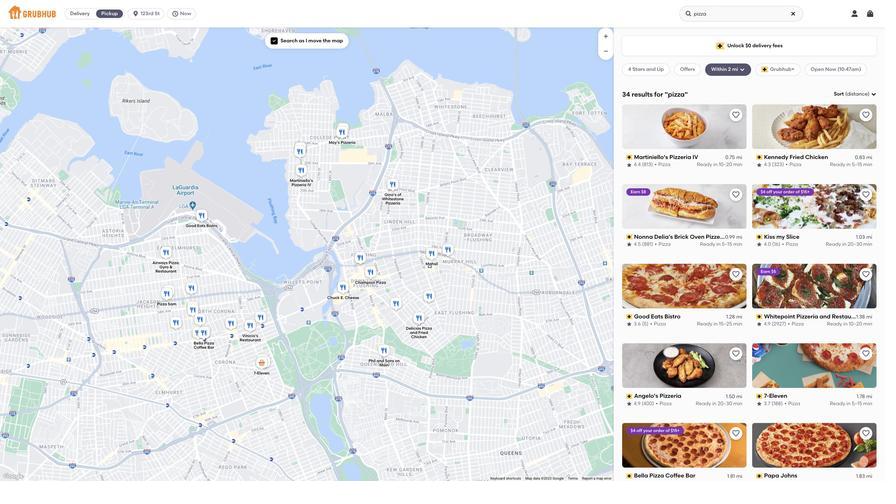 Task type: locate. For each thing, give the bounding box(es) containing it.
1 horizontal spatial order
[[783, 190, 795, 195]]

and for restaurant
[[820, 314, 831, 320]]

papa johns
[[764, 473, 797, 480]]

and down delicias pizza and fried chicken "image"
[[410, 331, 417, 336]]

0 horizontal spatial 4.9
[[634, 401, 641, 407]]

$4 down 4.9 (400) on the right of the page
[[631, 429, 636, 434]]

martiniello's inside map region
[[290, 179, 313, 183]]

gino's of whitestone pizzeria image
[[386, 178, 400, 193]]

eleven inside map region
[[257, 372, 269, 376]]

1 vertical spatial chicken
[[411, 335, 427, 340]]

coffee
[[194, 346, 206, 351], [665, 473, 684, 480]]

sort ( distance )
[[834, 91, 870, 97]]

martiniello's pizzeria iv image
[[294, 164, 308, 179]]

martiniello's pizzeria iv down nonna delia's brick oven pizzeria restaurant icon
[[290, 179, 313, 188]]

0 horizontal spatial 7-eleven
[[254, 372, 269, 376]]

tacos pizza familia guzman image
[[184, 282, 198, 297]]

5–15 down 1.78
[[852, 401, 862, 407]]

subscription pass image for martiniello's pizzeria iv
[[627, 155, 633, 160]]

phil and sons on main
[[369, 359, 400, 368]]

1 vertical spatial ready in 10–20 min
[[827, 322, 872, 328]]

whitepoint
[[764, 314, 795, 320]]

0 horizontal spatial ready in 20–30 min
[[696, 401, 742, 407]]

0 vertical spatial 7-
[[254, 372, 257, 376]]

subscription pass image for good eats bistro
[[627, 315, 633, 320]]

• right "(5)" in the right of the page
[[650, 322, 652, 328]]

bella pizza coffee bar logo image
[[622, 424, 747, 469]]

mi
[[732, 67, 738, 73], [736, 155, 742, 161], [867, 155, 872, 161], [736, 235, 742, 241], [867, 235, 872, 241], [736, 314, 742, 320], [867, 314, 872, 320], [736, 394, 742, 400], [867, 394, 872, 400], [736, 474, 742, 480], [867, 474, 872, 480]]

ready for slice
[[826, 242, 841, 248]]

ready in 5–15 min for brick
[[700, 242, 742, 248]]

0 horizontal spatial ready in 10–20 min
[[697, 162, 742, 168]]

bar down 'bella pizza coffee bar' image on the left of page
[[207, 346, 214, 351]]

0 horizontal spatial bar
[[207, 346, 214, 351]]

ready in 5–15 min down "0.99"
[[700, 242, 742, 248]]

good eats bistro inside map region
[[186, 224, 217, 229]]

pickup button
[[95, 8, 124, 19]]

pizza inside delicias pizza and fried chicken
[[422, 327, 432, 331]]

• for 7-
[[785, 401, 787, 407]]

chuck e. cheese image
[[336, 281, 350, 296]]

iv inside martiniello's pizzeria iv
[[307, 183, 311, 188]]

4.9 left (400)
[[634, 401, 641, 407]]

pizza
[[659, 162, 671, 168], [790, 162, 802, 168], [659, 242, 671, 248], [786, 242, 798, 248], [376, 281, 386, 285], [157, 302, 167, 307], [654, 322, 666, 328], [792, 322, 804, 328], [422, 327, 432, 331], [204, 342, 214, 346], [660, 401, 672, 407], [788, 401, 800, 407], [650, 473, 664, 480]]

and left 'up' at right
[[646, 67, 656, 73]]

0 horizontal spatial good
[[186, 224, 196, 229]]

martiniello's up (813)
[[634, 154, 668, 161]]

gino's of whitestone pizzeria
[[382, 193, 404, 206]]

nonna
[[634, 234, 653, 241]]

mi right 1.38
[[867, 314, 872, 320]]

ready in 10–20 min
[[697, 162, 742, 168], [827, 322, 872, 328]]

0 horizontal spatial martiniello's pizzeria iv
[[290, 179, 313, 188]]

1 horizontal spatial eleven
[[769, 393, 787, 400]]

mi for good eats bistro
[[736, 314, 742, 320]]

star icon image left 4.0
[[757, 242, 762, 248]]

1 horizontal spatial of
[[666, 429, 670, 434]]

ready in 20–30 min down 1.50
[[696, 401, 742, 407]]

earn for whitepoint
[[761, 269, 770, 274]]

grubhub plus flag logo image for grubhub+
[[762, 67, 769, 73]]

sort
[[834, 91, 844, 97]]

map data ©2023 google
[[525, 477, 564, 481]]

mi for nonna delia's brick oven pizzeria restaurant
[[736, 235, 742, 241]]

genaro's pizzeria image
[[293, 141, 308, 157]]

1 horizontal spatial grubhub plus flag logo image
[[762, 67, 769, 73]]

star icon image left '4.9 (2927)'
[[757, 322, 762, 328]]

nonna delia's brick oven pizzeria restaurant
[[634, 234, 760, 241]]

victoria's pizza image
[[254, 311, 268, 327]]

google image
[[2, 473, 25, 482]]

0 horizontal spatial 10–20
[[719, 162, 732, 168]]

(881)
[[642, 242, 653, 248]]

stars
[[633, 67, 645, 73]]

4.9 (400)
[[634, 401, 654, 407]]

1 horizontal spatial ready in 10–20 min
[[827, 322, 872, 328]]

(323)
[[772, 162, 784, 168]]

save this restaurant image
[[732, 111, 740, 119], [862, 111, 870, 119], [732, 191, 740, 199], [862, 191, 870, 199], [862, 271, 870, 279], [862, 350, 870, 359], [732, 430, 740, 439], [862, 430, 870, 439]]

junction pizza & pasta image
[[186, 301, 200, 317]]

ready for bistro
[[697, 322, 712, 328]]

ready in 15–25 min
[[697, 322, 742, 328]]

min down 1.38 mi
[[863, 322, 872, 328]]

0 vertical spatial earn
[[631, 190, 640, 195]]

eleven up (188)
[[769, 393, 787, 400]]

google
[[553, 477, 564, 481]]

1.28 mi
[[726, 314, 742, 320]]

1 vertical spatial $4
[[631, 429, 636, 434]]

subscription pass image
[[627, 235, 633, 240], [627, 315, 633, 320], [757, 315, 763, 320], [627, 395, 633, 400], [757, 395, 763, 400], [757, 474, 763, 479]]

st
[[155, 11, 160, 17]]

0 horizontal spatial now
[[180, 11, 191, 17]]

• pizza for angelo's
[[656, 401, 672, 407]]

champion pizza
[[355, 281, 386, 285]]

0 vertical spatial grubhub plus flag logo image
[[716, 43, 725, 49]]

fried right kennedy
[[790, 154, 804, 161]]

min for and
[[863, 322, 872, 328]]

min down 0.75 mi at the top right of the page
[[733, 162, 742, 168]]

2 horizontal spatial of
[[796, 190, 800, 195]]

4.9 left (2927)
[[764, 322, 771, 328]]

4.4
[[634, 162, 641, 168]]

$4 off your order of $15+
[[761, 190, 810, 195], [631, 429, 680, 434]]

10–20 for whitepoint pizzeria and restaurant
[[849, 322, 862, 328]]

3.6
[[634, 322, 641, 328]]

7-eleven down atomic wings icon
[[254, 372, 269, 376]]

0 vertical spatial 5–15
[[852, 162, 862, 168]]

•
[[655, 162, 657, 168], [786, 162, 788, 168], [655, 242, 657, 248], [782, 242, 784, 248], [650, 322, 652, 328], [788, 322, 790, 328], [656, 401, 658, 407], [785, 401, 787, 407]]

good inside map region
[[186, 224, 196, 229]]

0 horizontal spatial iv
[[307, 183, 311, 188]]

• right (323)
[[786, 162, 788, 168]]

1 horizontal spatial ready in 20–30 min
[[826, 242, 872, 248]]

1 horizontal spatial off
[[767, 190, 772, 195]]

1 horizontal spatial martiniello's pizzeria iv
[[634, 154, 698, 161]]

$4
[[761, 190, 766, 195], [631, 429, 636, 434]]

4.9
[[764, 322, 771, 328], [634, 401, 641, 407]]

star icon image left 4.4
[[627, 162, 632, 168]]

1 vertical spatial earn
[[761, 269, 770, 274]]

map region
[[0, 0, 645, 482]]

1 vertical spatial $4 off your order of $15+
[[631, 429, 680, 434]]

0 horizontal spatial eleven
[[257, 372, 269, 376]]

1 vertical spatial your
[[643, 429, 652, 434]]

1 vertical spatial save this restaurant image
[[732, 350, 740, 359]]

0 horizontal spatial of
[[397, 193, 401, 198]]

0 vertical spatial eats
[[197, 224, 205, 229]]

7-eleven logo image
[[752, 344, 877, 389]]

mi right 1.83 on the right bottom
[[867, 474, 872, 480]]

0 vertical spatial coffee
[[194, 346, 206, 351]]

subscription pass image
[[627, 155, 633, 160], [757, 155, 763, 160], [757, 235, 763, 240], [627, 474, 633, 479]]

0 vertical spatial off
[[767, 190, 772, 195]]

mi right 1.50
[[736, 394, 742, 400]]

min down the 0.99 mi
[[733, 242, 742, 248]]

pizzeria down 'martiniello's pizzeria iv logo'
[[670, 154, 691, 161]]

now
[[180, 11, 191, 17], [825, 67, 836, 73]]

grubhub plus flag logo image left unlock
[[716, 43, 725, 49]]

• for kiss
[[782, 242, 784, 248]]

0 vertical spatial order
[[783, 190, 795, 195]]

(2927)
[[772, 322, 786, 328]]

star icon image
[[627, 162, 632, 168], [757, 162, 762, 168], [627, 242, 632, 248], [757, 242, 762, 248], [627, 322, 632, 328], [757, 322, 762, 328], [627, 402, 632, 407], [757, 402, 762, 407]]

map right the a
[[596, 477, 603, 481]]

1 vertical spatial 7-eleven
[[764, 393, 787, 400]]

star icon image for martiniello's pizzeria iv
[[627, 162, 632, 168]]

star icon image left 3.7
[[757, 402, 762, 407]]

airways pizza, gyro & restaurant image
[[159, 246, 173, 261]]

0 horizontal spatial martiniello's
[[290, 179, 313, 183]]

off for bella
[[637, 429, 642, 434]]

save this restaurant image down 15–25
[[732, 350, 740, 359]]

$4 off your order of $15+ down (400)
[[631, 429, 680, 434]]

coffee down 'martiniello's pizzeria' "icon" at the left of page
[[194, 346, 206, 351]]

mi right 1.03
[[867, 235, 872, 241]]

and right phil
[[376, 359, 384, 364]]

0 horizontal spatial coffee
[[194, 346, 206, 351]]

chicken down the delicias
[[411, 335, 427, 340]]

$4 off your order of $15+ for pizza
[[631, 429, 680, 434]]

save this restaurant button
[[730, 109, 742, 121], [860, 109, 872, 121], [730, 189, 742, 201], [860, 189, 872, 201], [730, 268, 742, 281], [860, 268, 872, 281], [730, 348, 742, 361], [860, 348, 872, 361], [730, 428, 742, 441], [860, 428, 872, 441]]

0 vertical spatial good
[[186, 224, 196, 229]]

0 vertical spatial map
[[332, 38, 343, 44]]

0 horizontal spatial chicken
[[411, 335, 427, 340]]

airways pizza, gyro & restaurant
[[152, 261, 179, 274]]

• right (188)
[[785, 401, 787, 407]]

0 vertical spatial good eats bistro
[[186, 224, 217, 229]]

min down 1.50 mi
[[733, 401, 742, 407]]

error
[[604, 477, 612, 481]]

20–30 for angelo's pizzeria
[[718, 401, 732, 407]]

delicias pizza and fried chicken image
[[412, 312, 426, 327]]

1 vertical spatial iv
[[307, 183, 311, 188]]

the
[[323, 38, 331, 44]]

5–15
[[852, 162, 862, 168], [722, 242, 732, 248], [852, 401, 862, 407]]

angelo's
[[634, 393, 658, 400]]

$4 off your order of $15+ down (323)
[[761, 190, 810, 195]]

coffee down bella pizza coffee bar logo
[[665, 473, 684, 480]]

1 horizontal spatial martiniello's
[[634, 154, 668, 161]]

of inside gino's of whitestone pizzeria
[[397, 193, 401, 198]]

4.3
[[764, 162, 771, 168]]

• pizza down delia's
[[655, 242, 671, 248]]

©2023
[[541, 477, 552, 481]]

5–15 for chicken
[[852, 162, 862, 168]]

svg image
[[851, 10, 859, 18], [132, 10, 139, 17], [272, 39, 276, 43], [871, 92, 877, 97]]

your for my
[[773, 190, 782, 195]]

4.9 for angelo's pizzeria
[[634, 401, 641, 407]]

• pizza down kennedy fried chicken
[[786, 162, 802, 168]]

martiniello's down nonna delia's brick oven pizzeria restaurant icon
[[290, 179, 313, 183]]

1 horizontal spatial bistro
[[665, 314, 681, 320]]

of for bella pizza coffee bar
[[666, 429, 670, 434]]

off down 4.3
[[767, 190, 772, 195]]

map right the the in the left of the page
[[332, 38, 343, 44]]

earn left $8
[[631, 190, 640, 195]]

• pizza right (2927)
[[788, 322, 804, 328]]

0 vertical spatial fried
[[790, 154, 804, 161]]

1 horizontal spatial eats
[[651, 314, 663, 320]]

10–20 down 0.75
[[719, 162, 732, 168]]

restaurant inside airways pizza, gyro & restaurant
[[155, 269, 176, 274]]

off down 4.9 (400) on the right of the page
[[637, 429, 642, 434]]

angelo's pizzeria logo image
[[622, 344, 747, 389]]

1 horizontal spatial $15+
[[801, 190, 810, 195]]

now right st
[[180, 11, 191, 17]]

chuck e. cheese pizza sam
[[157, 296, 359, 307]]

search as i move the map
[[281, 38, 343, 44]]

0 vertical spatial 4.9
[[764, 322, 771, 328]]

off for kiss
[[767, 190, 772, 195]]

cheese
[[345, 296, 359, 301]]

sons
[[385, 359, 394, 364]]

mi right 1.81
[[736, 474, 742, 480]]

nonna delia's brick oven pizzeria restaurant image
[[293, 145, 307, 160]]

of for kiss my slice
[[796, 190, 800, 195]]

uncle thomas pizza image
[[169, 316, 183, 332]]

earn left $5
[[761, 269, 770, 274]]

star icon image left 4.9 (400) on the right of the page
[[627, 402, 632, 407]]

min
[[733, 162, 742, 168], [863, 162, 872, 168], [733, 242, 742, 248], [863, 242, 872, 248], [733, 322, 742, 328], [863, 322, 872, 328], [733, 401, 742, 407], [863, 401, 872, 407]]

0 vertical spatial your
[[773, 190, 782, 195]]

subscription pass image for 7-eleven
[[757, 395, 763, 400]]

iv
[[693, 154, 698, 161], [307, 183, 311, 188]]

grubhub plus flag logo image left grubhub+
[[762, 67, 769, 73]]

bar
[[207, 346, 214, 351], [686, 473, 695, 480]]

1 horizontal spatial 4.9
[[764, 322, 771, 328]]

your
[[773, 190, 782, 195], [643, 429, 652, 434]]

7- down corona pizzeria & restaurant image
[[254, 372, 257, 376]]

and
[[646, 67, 656, 73], [820, 314, 831, 320], [410, 331, 417, 336], [376, 359, 384, 364]]

mi right 0.75
[[736, 155, 742, 161]]

kiss my slice logo image
[[752, 184, 877, 229]]

martiniello's pizzeria iv
[[634, 154, 698, 161], [290, 179, 313, 188]]

ready in 10–20 min down 0.75
[[697, 162, 742, 168]]

1 vertical spatial martiniello's pizzeria iv
[[290, 179, 313, 188]]

off
[[767, 190, 772, 195], [637, 429, 642, 434]]

7-
[[254, 372, 257, 376], [764, 393, 769, 400]]

1 horizontal spatial your
[[773, 190, 782, 195]]

nonna delia's brick oven pizzeria restaurant logo image
[[622, 184, 747, 229]]

0 horizontal spatial earn
[[631, 190, 640, 195]]

1 horizontal spatial bar
[[686, 473, 695, 480]]

1 vertical spatial order
[[653, 429, 665, 434]]

order down (400)
[[653, 429, 665, 434]]

slice
[[786, 234, 800, 241]]

mi for bella pizza coffee bar
[[736, 474, 742, 480]]

1 vertical spatial coffee
[[665, 473, 684, 480]]

coffee inside 'vinicio's restaurant bella pizza coffee bar'
[[194, 346, 206, 351]]

delia's
[[654, 234, 673, 241]]

mi right "0.99"
[[736, 235, 742, 241]]

corona pizzeria & restaurant image
[[256, 354, 270, 369]]

1 horizontal spatial 10–20
[[849, 322, 862, 328]]

min down 1.28 mi
[[733, 322, 742, 328]]

bistro
[[206, 224, 217, 229], [665, 314, 681, 320]]

None field
[[834, 91, 877, 98]]

(813)
[[642, 162, 653, 168]]

save this restaurant image left 'earn $5'
[[732, 271, 740, 279]]

mi right 1.78
[[867, 394, 872, 400]]

20–30 for kiss my slice
[[848, 242, 862, 248]]

martiniello's pizzeria iv up (813)
[[634, 154, 698, 161]]

ready in 10–20 min down 1.38
[[827, 322, 872, 328]]

• right (2927)
[[788, 322, 790, 328]]

• pizza down 'slice'
[[782, 242, 798, 248]]

ready in 5–15 min for chicken
[[830, 162, 872, 168]]

grubhub plus flag logo image
[[716, 43, 725, 49], [762, 67, 769, 73]]

earn $8
[[631, 190, 646, 195]]

bar down bella pizza coffee bar logo
[[686, 473, 695, 480]]

moy's pizzeria
[[329, 141, 355, 145]]

kiss
[[764, 234, 775, 241]]

your down (323)
[[773, 190, 782, 195]]

of
[[796, 190, 800, 195], [397, 193, 401, 198], [666, 429, 670, 434]]

star icon image for whitepoint pizzeria and restaurant
[[757, 322, 762, 328]]

mi right 2
[[732, 67, 738, 73]]

svg image
[[866, 10, 875, 18], [172, 10, 179, 17], [685, 10, 692, 17], [791, 11, 796, 17], [740, 67, 745, 73]]

2 save this restaurant image from the top
[[732, 350, 740, 359]]

0 vertical spatial 20–30
[[848, 242, 862, 248]]

• pizza down angelo's pizzeria
[[656, 401, 672, 407]]

iv down 'martiniello's pizzeria iv logo'
[[693, 154, 698, 161]]

mi for angelo's pizzeria
[[736, 394, 742, 400]]

0 vertical spatial bar
[[207, 346, 214, 351]]

martiniello's pizzeria image
[[191, 327, 205, 342]]

1 vertical spatial ready in 5–15 min
[[700, 242, 742, 248]]

angelo's pizzeria image
[[224, 317, 238, 333]]

1 horizontal spatial chicken
[[805, 154, 828, 161]]

0 horizontal spatial $4
[[631, 429, 636, 434]]

star icon image for kennedy fried chicken
[[757, 162, 762, 168]]

0 horizontal spatial $4 off your order of $15+
[[631, 429, 680, 434]]

pizzeria down gino's
[[385, 202, 400, 206]]

• right (881)
[[655, 242, 657, 248]]

mi for kiss my slice
[[867, 235, 872, 241]]

"pizza"
[[665, 90, 688, 98]]

5–15 down 0.83
[[852, 162, 862, 168]]

• pizza
[[655, 162, 671, 168], [786, 162, 802, 168], [655, 242, 671, 248], [782, 242, 798, 248], [650, 322, 666, 328], [788, 322, 804, 328], [656, 401, 672, 407], [785, 401, 800, 407]]

$4 down 4.3
[[761, 190, 766, 195]]

1 horizontal spatial good eats bistro
[[634, 314, 681, 320]]

sam
[[168, 302, 176, 307]]

susano's pizzeria & restaurant 2 image
[[186, 304, 200, 319]]

• right (16)
[[782, 242, 784, 248]]

1 vertical spatial 4.9
[[634, 401, 641, 407]]

order down (323)
[[783, 190, 795, 195]]

now right open
[[825, 67, 836, 73]]

delicias
[[406, 327, 421, 331]]

1 horizontal spatial coffee
[[665, 473, 684, 480]]

save this restaurant image
[[732, 271, 740, 279], [732, 350, 740, 359]]

in for iv
[[713, 162, 718, 168]]

1 save this restaurant image from the top
[[732, 271, 740, 279]]

your down (400)
[[643, 429, 652, 434]]

34
[[622, 90, 630, 98]]

kennedy fried chicken
[[764, 154, 828, 161]]

1 vertical spatial fried
[[418, 331, 428, 336]]

• pizza right (813)
[[655, 162, 671, 168]]

1 vertical spatial 20–30
[[718, 401, 732, 407]]

0 vertical spatial bistro
[[206, 224, 217, 229]]

0 horizontal spatial $15+
[[671, 429, 680, 434]]

• pizza right "(5)" in the right of the page
[[650, 322, 666, 328]]

0 vertical spatial save this restaurant image
[[732, 271, 740, 279]]

and for fried
[[410, 331, 417, 336]]

within 2 mi
[[711, 67, 738, 73]]

0 vertical spatial eleven
[[257, 372, 269, 376]]

mi for kennedy fried chicken
[[867, 155, 872, 161]]

1 vertical spatial $15+
[[671, 429, 680, 434]]

subscription pass image for kiss my slice
[[757, 235, 763, 240]]

star icon image left 4.3
[[757, 162, 762, 168]]

chicken inside delicias pizza and fried chicken
[[411, 335, 427, 340]]

0 vertical spatial now
[[180, 11, 191, 17]]

5–15 down "0.99"
[[722, 242, 732, 248]]

star icon image for angelo's pizzeria
[[627, 402, 632, 407]]

ready in 5–15 min down 0.83
[[830, 162, 872, 168]]

and down whitepoint pizzeria and restaurant logo
[[820, 314, 831, 320]]

7-eleven up (188)
[[764, 393, 787, 400]]

iv down martiniello's pizzeria iv image
[[307, 183, 311, 188]]

20–30 down 1.03
[[848, 242, 862, 248]]

0 horizontal spatial bistro
[[206, 224, 217, 229]]

and inside delicias pizza and fried chicken
[[410, 331, 417, 336]]

0.83 mi
[[855, 155, 872, 161]]

• pizza for kennedy
[[786, 162, 802, 168]]

10–20 down 1.38
[[849, 322, 862, 328]]

4 stars and up
[[628, 67, 664, 73]]

20–30
[[848, 242, 862, 248], [718, 401, 732, 407]]

1.83
[[856, 474, 865, 480]]

1 vertical spatial now
[[825, 67, 836, 73]]

now inside button
[[180, 11, 191, 17]]

in
[[713, 162, 718, 168], [847, 162, 851, 168], [716, 242, 721, 248], [842, 242, 847, 248], [714, 322, 718, 328], [843, 322, 848, 328], [712, 401, 717, 407], [847, 401, 851, 407]]

my
[[777, 234, 785, 241]]

0 vertical spatial $4
[[761, 190, 766, 195]]

ready for brick
[[700, 242, 715, 248]]

ready in 5–15 min down 1.78
[[830, 401, 872, 407]]

subscription pass image for kennedy fried chicken
[[757, 155, 763, 160]]

star icon image for kiss my slice
[[757, 242, 762, 248]]

star icon image left 4.5
[[627, 242, 632, 248]]

none field containing sort
[[834, 91, 877, 98]]

0 vertical spatial bella
[[194, 342, 203, 346]]

• pizza for whitepoint
[[788, 322, 804, 328]]

• right (813)
[[655, 162, 657, 168]]

on
[[395, 359, 400, 364]]

subscription pass image for angelo's pizzeria
[[627, 395, 633, 400]]

0 horizontal spatial 7-
[[254, 372, 257, 376]]

bella pizza coffee bar image
[[197, 327, 211, 342]]

$15+
[[801, 190, 810, 195], [671, 429, 680, 434]]

ready in 10–20 min for martiniello's pizzeria iv
[[697, 162, 742, 168]]

min down 1.03 mi
[[863, 242, 872, 248]]

fried down delicias pizza and fried chicken "image"
[[418, 331, 428, 336]]

save this restaurant image for good eats bistro
[[732, 271, 740, 279]]

bella inside 'vinicio's restaurant bella pizza coffee bar'
[[194, 342, 203, 346]]

ready for chicken
[[830, 162, 845, 168]]

order for my
[[783, 190, 795, 195]]

min down '0.83 mi'
[[863, 162, 872, 168]]

0 horizontal spatial grubhub plus flag logo image
[[716, 43, 725, 49]]

bella down taste of italy restaurant & pizzeria nyc icon
[[194, 342, 203, 346]]

1 horizontal spatial $4 off your order of $15+
[[761, 190, 810, 195]]

0 horizontal spatial good eats bistro
[[186, 224, 217, 229]]

bella right error
[[634, 473, 648, 480]]

papa johns logo image
[[752, 424, 877, 469]]

1 vertical spatial off
[[637, 429, 642, 434]]

pizzeria right moy's
[[341, 141, 355, 145]]

• pizza for nonna
[[655, 242, 671, 248]]

1.50
[[726, 394, 735, 400]]



Task type: vqa. For each thing, say whether or not it's contained in the screenshot.


Task type: describe. For each thing, give the bounding box(es) containing it.
4.9 (2927)
[[764, 322, 786, 328]]

mi for papa johns
[[867, 474, 872, 480]]

min for brick
[[733, 242, 742, 248]]

ready in 20–30 min for kiss my slice
[[826, 242, 872, 248]]

1 horizontal spatial iv
[[693, 154, 698, 161]]

10–20 for martiniello's pizzeria iv
[[719, 162, 732, 168]]

4.9 for whitepoint pizzeria and restaurant
[[764, 322, 771, 328]]

1 horizontal spatial fried
[[790, 154, 804, 161]]

i
[[306, 38, 307, 44]]

1 vertical spatial good
[[634, 314, 650, 320]]

report
[[582, 477, 593, 481]]

)
[[868, 91, 870, 97]]

and inside phil and sons on main
[[376, 359, 384, 364]]

fried inside delicias pizza and fried chicken
[[418, 331, 428, 336]]

mi for 7-eleven
[[867, 394, 872, 400]]

move
[[308, 38, 322, 44]]

$0
[[746, 43, 751, 49]]

moy's
[[329, 141, 340, 145]]

1 horizontal spatial now
[[825, 67, 836, 73]]

vinicio's restaurant image
[[243, 319, 257, 335]]

open
[[811, 67, 824, 73]]

min for bistro
[[733, 322, 742, 328]]

$8
[[641, 190, 646, 195]]

pickup
[[101, 11, 118, 17]]

bar inside 'vinicio's restaurant bella pizza coffee bar'
[[207, 346, 214, 351]]

subscription pass image for bella pizza coffee bar
[[627, 474, 633, 479]]

1.03 mi
[[856, 235, 872, 241]]

report a map error
[[582, 477, 612, 481]]

whitepoint pizzeria and restaurant
[[764, 314, 863, 320]]

whitestone
[[382, 197, 404, 202]]

3.7
[[764, 401, 771, 407]]

pizza inside "chuck e. cheese pizza sam"
[[157, 302, 167, 307]]

• for good
[[650, 322, 652, 328]]

• pizza for kiss
[[782, 242, 798, 248]]

up
[[657, 67, 664, 73]]

(16)
[[772, 242, 780, 248]]

as
[[299, 38, 305, 44]]

pizza sam image
[[160, 287, 174, 303]]

$5
[[771, 269, 776, 274]]

champion
[[355, 281, 375, 285]]

123rd
[[141, 11, 154, 17]]

mi for whitepoint pizzeria and restaurant
[[867, 314, 872, 320]]

ready for iv
[[697, 162, 712, 168]]

delivery button
[[65, 8, 95, 19]]

moy's pizzeria image
[[335, 125, 349, 141]]

7 eleven image
[[255, 357, 269, 372]]

order for pizza
[[653, 429, 665, 434]]

minus icon image
[[602, 48, 610, 55]]

123rd st button
[[128, 8, 167, 19]]

4.4 (813)
[[634, 162, 653, 168]]

unlock
[[727, 43, 744, 49]]

kiss my slice
[[764, 234, 800, 241]]

report a map error link
[[582, 477, 612, 481]]

1 vertical spatial eats
[[651, 314, 663, 320]]

0.99 mi
[[725, 235, 742, 241]]

whitepoint pizzeria and restaurant logo image
[[752, 264, 877, 309]]

martiniello's pizzeria iv logo image
[[622, 105, 747, 149]]

1.81
[[727, 474, 735, 480]]

1 vertical spatial map
[[596, 477, 603, 481]]

$4 for kiss my slice
[[761, 190, 766, 195]]

pizzeria inside gino's of whitestone pizzeria
[[385, 202, 400, 206]]

2 vertical spatial 5–15
[[852, 401, 862, 407]]

• for whitepoint
[[788, 322, 790, 328]]

and for up
[[646, 67, 656, 73]]

1.38 mi
[[856, 314, 872, 320]]

0.75
[[725, 155, 735, 161]]

vinicio's
[[242, 334, 258, 339]]

bistro inside map region
[[206, 224, 217, 229]]

• for martiniello's
[[655, 162, 657, 168]]

(400)
[[642, 401, 654, 407]]

kennedy chicken pizza and kabab image
[[162, 284, 176, 300]]

kennedy fried chicken logo image
[[752, 105, 877, 149]]

0.99
[[725, 235, 735, 241]]

in for and
[[843, 322, 848, 328]]

mahsil
[[426, 262, 438, 267]]

papa
[[764, 473, 779, 480]]

0.75 mi
[[725, 155, 742, 161]]

delicias pizza and fried chicken
[[406, 327, 432, 340]]

min down 1.78 mi
[[863, 401, 872, 407]]

good eats bistro image
[[195, 209, 209, 224]]

1 horizontal spatial 7-eleven
[[764, 393, 787, 400]]

7- inside map region
[[254, 372, 257, 376]]

0.83
[[855, 155, 865, 161]]

a
[[594, 477, 595, 481]]

star icon image for 7-eleven
[[757, 402, 762, 407]]

mi for martiniello's pizzeria iv
[[736, 155, 742, 161]]

4.0
[[764, 242, 771, 248]]

eats inside map region
[[197, 224, 205, 229]]

phil
[[369, 359, 376, 364]]

keyboard shortcuts
[[490, 477, 521, 481]]

angelo's pizzeria
[[634, 393, 681, 400]]

1.28
[[726, 314, 735, 320]]

0 vertical spatial martiniello's pizzeria iv
[[634, 154, 698, 161]]

map
[[525, 477, 532, 481]]

$15+ for coffee
[[671, 429, 680, 434]]

1 vertical spatial bistro
[[665, 314, 681, 320]]

4.5 (881)
[[634, 242, 653, 248]]

• for angelo's
[[656, 401, 658, 407]]

4.0 (16)
[[764, 242, 780, 248]]

0 vertical spatial chicken
[[805, 154, 828, 161]]

• for kennedy
[[786, 162, 788, 168]]

2 vertical spatial ready in 5–15 min
[[830, 401, 872, 407]]

1.78 mi
[[857, 394, 872, 400]]

oven
[[690, 234, 705, 241]]

delivery
[[70, 11, 90, 17]]

papa johns image
[[422, 290, 436, 305]]

martiniello's pizzeria iv inside map region
[[290, 179, 313, 188]]

mokja chicken & pizza image
[[441, 243, 455, 259]]

subscription pass image for nonna delia's brick oven pizzeria restaurant
[[627, 235, 633, 240]]

min for chicken
[[863, 162, 872, 168]]

star icon image for nonna delia's brick oven pizzeria restaurant
[[627, 242, 632, 248]]

restaurant inside 'vinicio's restaurant bella pizza coffee bar'
[[240, 338, 261, 343]]

grubhub plus flag logo image for unlock $0 delivery fees
[[716, 43, 725, 49]]

earn $5
[[761, 269, 776, 274]]

7-eleven inside map region
[[254, 372, 269, 376]]

singas pizza image
[[193, 313, 207, 329]]

pizza inside 'vinicio's restaurant bella pizza coffee bar'
[[204, 342, 214, 346]]

whitepoint pizzeria and restaurant image
[[336, 122, 350, 138]]

gino's
[[384, 193, 396, 198]]

earn for nonna
[[631, 190, 640, 195]]

airways
[[152, 261, 168, 266]]

mahsil image
[[425, 247, 439, 263]]

now button
[[167, 8, 199, 19]]

2
[[728, 67, 731, 73]]

0 vertical spatial martiniello's
[[634, 154, 668, 161]]

subscription pass image for papa johns
[[757, 474, 763, 479]]

in for chicken
[[847, 162, 851, 168]]

1 horizontal spatial bella
[[634, 473, 648, 480]]

pizzeria right angelo's
[[660, 393, 681, 400]]

1 vertical spatial good eats bistro
[[634, 314, 681, 320]]

3.6 (5)
[[634, 322, 648, 328]]

svg image inside 123rd st button
[[132, 10, 139, 17]]

good eats bistro logo image
[[622, 264, 747, 309]]

results
[[632, 90, 653, 98]]

in for brick
[[716, 242, 721, 248]]

$4 for bella pizza coffee bar
[[631, 429, 636, 434]]

shortcuts
[[506, 477, 521, 481]]

min for iv
[[733, 162, 742, 168]]

open now (10:47am)
[[811, 67, 861, 73]]

atomic wings image
[[257, 356, 272, 371]]

subscription pass image for whitepoint pizzeria and restaurant
[[757, 315, 763, 320]]

1.50 mi
[[726, 394, 742, 400]]

brick
[[674, 234, 689, 241]]

champion pizza image
[[363, 266, 378, 281]]

plus icon image
[[602, 33, 610, 40]]

ready in 20–30 min for angelo's pizzeria
[[696, 401, 742, 407]]

1 vertical spatial eleven
[[769, 393, 787, 400]]

taste of italy restaurant & pizzeria nyc image
[[198, 326, 212, 341]]

1.83 mi
[[856, 474, 872, 480]]

pizzeria right the oven
[[706, 234, 728, 241]]

(10:47am)
[[838, 67, 861, 73]]

grubhub+
[[770, 67, 795, 73]]

1.38
[[856, 314, 865, 320]]

pizzeria right the 'whitepoint'
[[797, 314, 818, 320]]

Search for food, convenience, alcohol... search field
[[680, 6, 803, 22]]

in for bistro
[[714, 322, 718, 328]]

e.
[[340, 296, 344, 301]]

• pizza for 7-
[[785, 401, 800, 407]]

ready for and
[[827, 322, 842, 328]]

• pizza for martiniello's
[[655, 162, 671, 168]]

pizzeria down martiniello's pizzeria iv image
[[291, 183, 306, 188]]

star icon image for good eats bistro
[[627, 322, 632, 328]]

kennedy fried chicken image
[[353, 251, 367, 267]]

gyro
[[159, 265, 169, 270]]

34 results for "pizza"
[[622, 90, 688, 98]]

1 vertical spatial bar
[[686, 473, 695, 480]]

offers
[[680, 67, 695, 73]]

phil and sons on main image
[[377, 344, 391, 360]]

main navigation navigation
[[0, 0, 885, 28]]

vinicio's restaurant bella pizza coffee bar
[[194, 334, 261, 351]]

min for slice
[[863, 242, 872, 248]]

chuck
[[327, 296, 340, 301]]

4.5
[[634, 242, 641, 248]]

&
[[169, 265, 172, 270]]

your for pizza
[[643, 429, 652, 434]]

• for nonna
[[655, 242, 657, 248]]

5–15 for brick
[[722, 242, 732, 248]]

123rd st
[[141, 11, 160, 17]]

terms
[[568, 477, 578, 481]]

svg image inside now button
[[172, 10, 179, 17]]

$15+ for slice
[[801, 190, 810, 195]]

1 vertical spatial 7-
[[764, 393, 769, 400]]

• pizza for good
[[650, 322, 666, 328]]

singas famous pizza image
[[389, 297, 403, 313]]

keyboard shortcuts button
[[490, 477, 521, 482]]

fees
[[773, 43, 783, 49]]

ready in 10–20 min for whitepoint pizzeria and restaurant
[[827, 322, 872, 328]]

in for slice
[[842, 242, 847, 248]]

$4 off your order of $15+ for my
[[761, 190, 810, 195]]

save this restaurant image for angelo's pizzeria
[[732, 350, 740, 359]]

kiss my slice image
[[293, 142, 307, 157]]



